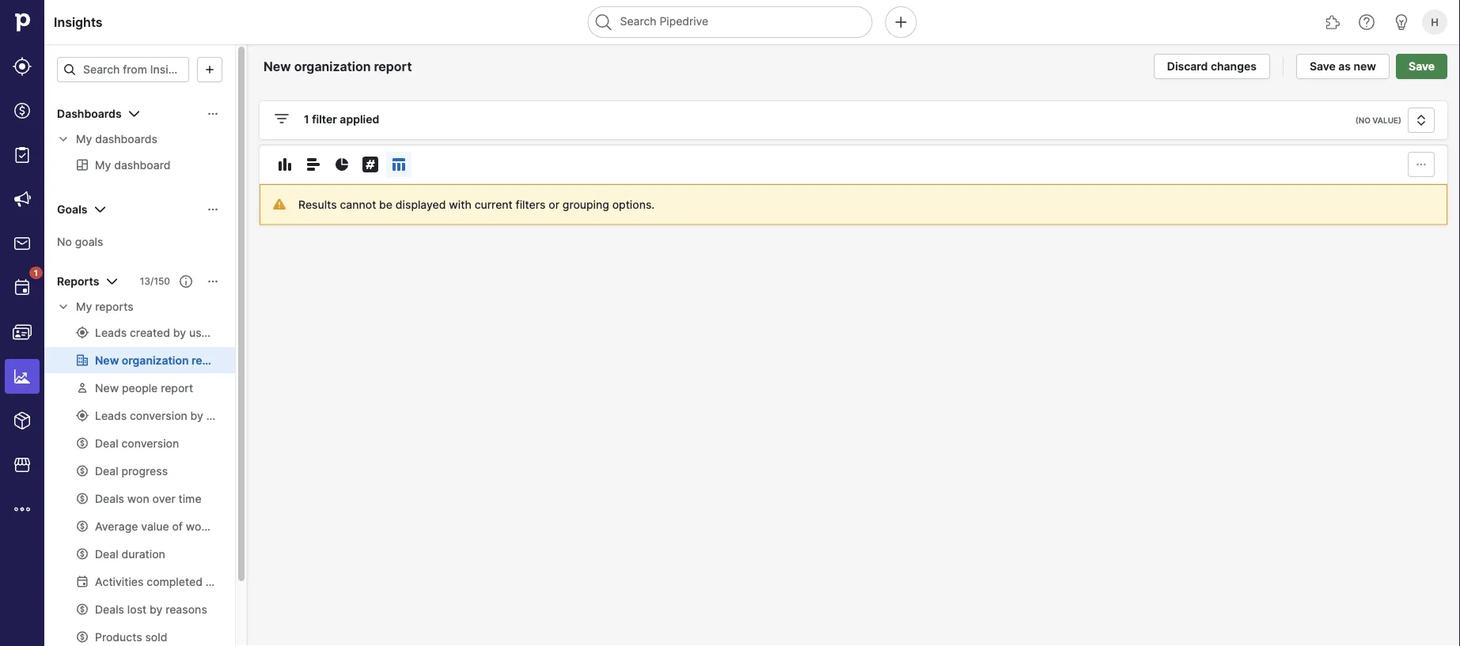 Task type: vqa. For each thing, say whether or not it's contained in the screenshot.
13/150
yes



Task type: describe. For each thing, give the bounding box(es) containing it.
1 vertical spatial dashboards
[[95, 133, 157, 146]]

sales assistant image
[[1393, 13, 1412, 32]]

sales inbox image
[[13, 234, 32, 253]]

save as new button
[[1297, 54, 1390, 79]]

filters
[[516, 198, 546, 211]]

my for my dashboards
[[76, 133, 92, 146]]

results
[[299, 198, 337, 211]]

more image
[[13, 500, 32, 519]]

goals button
[[44, 197, 235, 222]]

discard
[[1168, 60, 1209, 73]]

no goals
[[57, 235, 103, 249]]

insights
[[54, 14, 103, 30]]

1 for 1 filter applied
[[304, 113, 309, 126]]

discard changes
[[1168, 60, 1257, 73]]

projects image
[[13, 146, 32, 165]]

save button
[[1397, 54, 1448, 79]]

(no value)
[[1356, 116, 1402, 125]]

filter
[[312, 113, 337, 126]]

dashboards button
[[44, 101, 235, 127]]

dashboards inside dashboards button
[[57, 107, 122, 121]]

color secondary image for my reports
[[57, 301, 70, 314]]

h button
[[1420, 6, 1451, 38]]

0 vertical spatial reports
[[57, 275, 99, 289]]

value)
[[1373, 116, 1402, 125]]

as
[[1339, 60, 1352, 73]]

be
[[379, 198, 393, 211]]

goals inside button
[[57, 203, 87, 217]]

Search Pipedrive field
[[588, 6, 873, 38]]

13/150
[[140, 276, 170, 287]]

applied
[[340, 113, 380, 126]]

changes
[[1211, 60, 1257, 73]]

quick help image
[[1358, 13, 1377, 32]]

my reports
[[76, 300, 133, 314]]

quick add image
[[892, 13, 911, 32]]

Search from Insights text field
[[57, 57, 189, 82]]

grouping
[[563, 198, 610, 211]]

my dashboards
[[76, 133, 157, 146]]

save for save as new
[[1310, 60, 1336, 73]]

1 filter applied
[[304, 113, 380, 126]]

save as new
[[1310, 60, 1377, 73]]



Task type: locate. For each thing, give the bounding box(es) containing it.
color primary image inside 'goals' button
[[207, 203, 219, 216]]

deals image
[[13, 101, 32, 120]]

color secondary image left my reports
[[57, 301, 70, 314]]

color undefined image
[[13, 279, 32, 298]]

goals up no on the left
[[57, 203, 87, 217]]

2 color secondary image from the top
[[57, 301, 70, 314]]

save down h button
[[1409, 60, 1436, 73]]

or
[[549, 198, 560, 211]]

1 horizontal spatial 1
[[304, 113, 309, 126]]

options.
[[613, 198, 655, 211]]

1 color secondary image from the top
[[57, 133, 70, 146]]

1 vertical spatial goals
[[75, 235, 103, 249]]

2 save from the left
[[1409, 60, 1436, 73]]

color secondary image right projects icon
[[57, 133, 70, 146]]

displayed
[[396, 198, 446, 211]]

save inside button
[[1310, 60, 1336, 73]]

0 vertical spatial dashboards
[[57, 107, 122, 121]]

new
[[1354, 60, 1377, 73]]

home image
[[10, 10, 34, 34]]

(no
[[1356, 116, 1371, 125]]

reports up my reports
[[57, 275, 99, 289]]

0 vertical spatial my
[[76, 133, 92, 146]]

with
[[449, 198, 472, 211]]

current
[[475, 198, 513, 211]]

no
[[57, 235, 72, 249]]

New organization report field
[[260, 56, 439, 77]]

dashboards up my dashboards
[[57, 107, 122, 121]]

reports
[[57, 275, 99, 289], [95, 300, 133, 314]]

color primary image
[[63, 63, 76, 76], [200, 63, 219, 76], [125, 105, 144, 124], [207, 108, 219, 120], [272, 109, 291, 128], [390, 155, 409, 174], [91, 200, 110, 219], [102, 272, 121, 291], [180, 276, 192, 288]]

1 horizontal spatial save
[[1409, 60, 1436, 73]]

campaigns image
[[13, 190, 32, 209]]

color primary image
[[1413, 114, 1432, 127], [276, 155, 295, 174], [304, 155, 323, 174], [333, 155, 352, 174], [361, 155, 380, 174], [1413, 158, 1432, 171], [207, 203, 219, 216], [207, 276, 219, 288]]

1 link
[[5, 267, 43, 306]]

1 inside menu
[[34, 268, 38, 278]]

marketplace image
[[13, 456, 32, 475]]

menu item
[[0, 355, 44, 399]]

contacts image
[[13, 323, 32, 342]]

leads image
[[13, 57, 32, 76]]

0 vertical spatial color secondary image
[[57, 133, 70, 146]]

results cannot be displayed with current filters or grouping options.
[[299, 198, 655, 211]]

my
[[76, 133, 92, 146], [76, 300, 92, 314]]

color warning image
[[273, 198, 286, 211]]

save inside button
[[1409, 60, 1436, 73]]

reports down no goals
[[95, 300, 133, 314]]

1 vertical spatial reports
[[95, 300, 133, 314]]

1 menu
[[0, 0, 44, 647]]

products image
[[13, 412, 32, 431]]

0 vertical spatial 1
[[304, 113, 309, 126]]

1 save from the left
[[1310, 60, 1336, 73]]

save
[[1310, 60, 1336, 73], [1409, 60, 1436, 73]]

color secondary image for my dashboards
[[57, 133, 70, 146]]

color secondary image
[[57, 133, 70, 146], [57, 301, 70, 314]]

1 vertical spatial 1
[[34, 268, 38, 278]]

2 my from the top
[[76, 300, 92, 314]]

1 vertical spatial my
[[76, 300, 92, 314]]

my down dashboards button
[[76, 133, 92, 146]]

my for my reports
[[76, 300, 92, 314]]

1 vertical spatial color secondary image
[[57, 301, 70, 314]]

my right '1' link
[[76, 300, 92, 314]]

1
[[304, 113, 309, 126], [34, 268, 38, 278]]

color primary image inside 'goals' button
[[91, 200, 110, 219]]

save left as
[[1310, 60, 1336, 73]]

goals right no on the left
[[75, 235, 103, 249]]

1 for 1
[[34, 268, 38, 278]]

goals
[[57, 203, 87, 217], [75, 235, 103, 249]]

dashboards
[[57, 107, 122, 121], [95, 133, 157, 146]]

discard changes button
[[1154, 54, 1271, 79]]

insights image
[[13, 367, 32, 386]]

0 vertical spatial goals
[[57, 203, 87, 217]]

cannot
[[340, 198, 376, 211]]

h
[[1432, 16, 1439, 28]]

1 my from the top
[[76, 133, 92, 146]]

0 horizontal spatial 1
[[34, 268, 38, 278]]

0 horizontal spatial save
[[1310, 60, 1336, 73]]

dashboards down dashboards button
[[95, 133, 157, 146]]

save for save
[[1409, 60, 1436, 73]]



